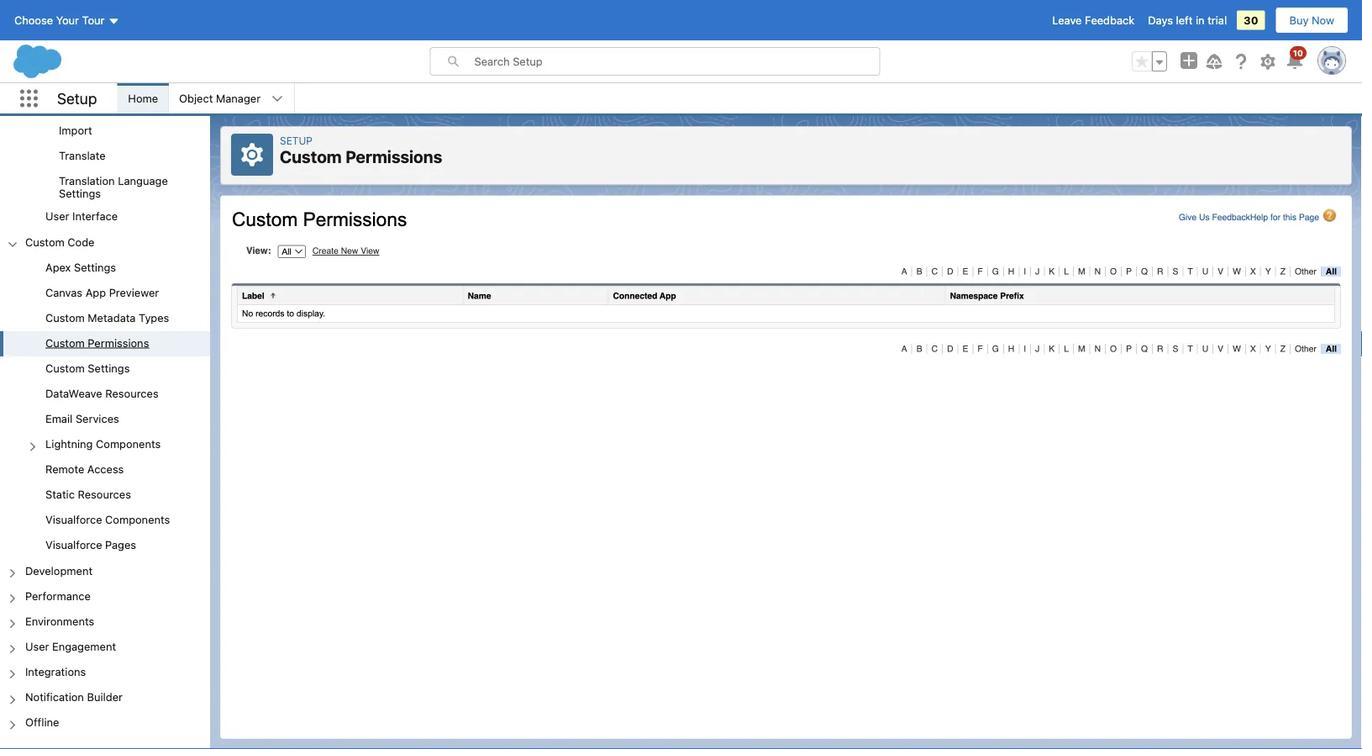 Task type: locate. For each thing, give the bounding box(es) containing it.
leave feedback link
[[1053, 14, 1135, 26]]

settings inside custom settings link
[[88, 362, 130, 374]]

2 vertical spatial settings
[[88, 362, 130, 374]]

translation language settings link
[[59, 175, 210, 200]]

0 vertical spatial visualforce
[[45, 513, 102, 526]]

interface
[[72, 210, 118, 223]]

resources down access
[[78, 488, 131, 501]]

custom down canvas
[[45, 311, 85, 324]]

custom settings
[[45, 362, 130, 374]]

settings inside apex settings link
[[74, 261, 116, 273]]

performance
[[25, 589, 91, 602]]

setup
[[57, 89, 97, 107], [280, 135, 313, 146]]

components
[[96, 438, 161, 450], [105, 513, 170, 526]]

components for visualforce components
[[105, 513, 170, 526]]

0 horizontal spatial setup
[[57, 89, 97, 107]]

trial
[[1208, 14, 1228, 26]]

1 vertical spatial permissions
[[88, 336, 149, 349]]

dataweave
[[45, 387, 102, 400]]

static resources link
[[45, 488, 131, 503]]

1 horizontal spatial setup
[[280, 135, 313, 146]]

notification
[[25, 690, 84, 703]]

group
[[0, 0, 210, 230], [1133, 51, 1168, 71], [0, 94, 210, 205], [0, 255, 210, 559]]

settings
[[59, 187, 101, 200], [74, 261, 116, 273], [88, 362, 130, 374]]

visualforce up development
[[45, 539, 102, 551]]

custom for custom settings
[[45, 362, 85, 374]]

leave
[[1053, 14, 1083, 26]]

user up integrations
[[25, 640, 49, 652]]

resources inside "dataweave resources" link
[[105, 387, 159, 400]]

settings up user interface
[[59, 187, 101, 200]]

Search Setup text field
[[475, 48, 880, 75]]

email
[[45, 412, 73, 425]]

settings inside the translation language settings
[[59, 187, 101, 200]]

object
[[179, 92, 213, 105]]

1 vertical spatial resources
[[78, 488, 131, 501]]

custom up custom settings at the left top of the page
[[45, 336, 85, 349]]

apex
[[45, 261, 71, 273]]

user engagement
[[25, 640, 116, 652]]

1 visualforce from the top
[[45, 513, 102, 526]]

custom up dataweave
[[45, 362, 85, 374]]

development
[[25, 564, 93, 577]]

10
[[1294, 48, 1304, 58]]

group containing apex settings
[[0, 255, 210, 559]]

0 vertical spatial components
[[96, 438, 161, 450]]

remote access link
[[45, 463, 124, 478]]

0 vertical spatial resources
[[105, 387, 159, 400]]

resources up services
[[105, 387, 159, 400]]

1 vertical spatial components
[[105, 513, 170, 526]]

translate link
[[59, 149, 106, 165]]

components for lightning components
[[96, 438, 161, 450]]

custom
[[280, 147, 342, 166], [25, 235, 65, 248], [45, 311, 85, 324], [45, 336, 85, 349], [45, 362, 85, 374]]

integrations link
[[25, 665, 86, 680]]

left
[[1177, 14, 1193, 26]]

1 vertical spatial user
[[25, 640, 49, 652]]

components up access
[[96, 438, 161, 450]]

0 vertical spatial setup
[[57, 89, 97, 107]]

user for user engagement
[[25, 640, 49, 652]]

setup inside setup custom permissions
[[280, 135, 313, 146]]

settings down custom permissions tree item
[[88, 362, 130, 374]]

custom code tree item
[[0, 230, 210, 559]]

performance link
[[25, 589, 91, 604]]

custom code
[[25, 235, 95, 248]]

user for user interface
[[45, 210, 69, 223]]

setup custom permissions
[[280, 135, 442, 166]]

home
[[128, 92, 158, 105]]

custom up apex
[[25, 235, 65, 248]]

leave feedback
[[1053, 14, 1135, 26]]

translation language settings
[[59, 175, 168, 200]]

0 vertical spatial settings
[[59, 187, 101, 200]]

import
[[59, 124, 92, 137]]

apex settings link
[[45, 261, 116, 276]]

settings up 'app'
[[74, 261, 116, 273]]

2 visualforce from the top
[[45, 539, 102, 551]]

home link
[[118, 83, 168, 114]]

integrations
[[25, 665, 86, 678]]

services
[[76, 412, 119, 425]]

visualforce down static resources link
[[45, 513, 102, 526]]

days
[[1149, 14, 1174, 26]]

custom permissions link
[[45, 336, 149, 352]]

visualforce components link
[[45, 513, 170, 529]]

components up pages
[[105, 513, 170, 526]]

resources inside static resources link
[[78, 488, 131, 501]]

resources
[[105, 387, 159, 400], [78, 488, 131, 501]]

remote
[[45, 463, 84, 475]]

user up custom code
[[45, 210, 69, 223]]

0 vertical spatial permissions
[[346, 147, 442, 166]]

days left in trial
[[1149, 14, 1228, 26]]

settings for apex
[[74, 261, 116, 273]]

access
[[87, 463, 124, 475]]

lightning components
[[45, 438, 161, 450]]

canvas
[[45, 286, 83, 298]]

custom down setup 'link'
[[280, 147, 342, 166]]

now
[[1313, 14, 1335, 26]]

permissions
[[346, 147, 442, 166], [88, 336, 149, 349]]

setup for setup
[[57, 89, 97, 107]]

environments link
[[25, 615, 94, 630]]

1 vertical spatial setup
[[280, 135, 313, 146]]

object manager
[[179, 92, 261, 105]]

user
[[45, 210, 69, 223], [25, 640, 49, 652]]

tour
[[82, 14, 105, 26]]

user engagement link
[[25, 640, 116, 655]]

setup link
[[280, 135, 313, 146]]

0 vertical spatial user
[[45, 210, 69, 223]]

1 horizontal spatial permissions
[[346, 147, 442, 166]]

components inside 'link'
[[96, 438, 161, 450]]

visualforce components
[[45, 513, 170, 526]]

0 horizontal spatial permissions
[[88, 336, 149, 349]]

visualforce for visualforce pages
[[45, 539, 102, 551]]

pages
[[105, 539, 136, 551]]

1 vertical spatial settings
[[74, 261, 116, 273]]

1 vertical spatial visualforce
[[45, 539, 102, 551]]

visualforce
[[45, 513, 102, 526], [45, 539, 102, 551]]

types
[[139, 311, 169, 324]]



Task type: describe. For each thing, give the bounding box(es) containing it.
offline link
[[25, 716, 59, 731]]

export image
[[0, 94, 210, 119]]

buy now
[[1290, 14, 1335, 26]]

visualforce pages
[[45, 539, 136, 551]]

apex settings
[[45, 261, 116, 273]]

notification builder link
[[25, 690, 123, 706]]

environments
[[25, 615, 94, 627]]

custom metadata types link
[[45, 311, 169, 326]]

custom for custom code
[[25, 235, 65, 248]]

custom permissions
[[45, 336, 149, 349]]

code
[[68, 235, 95, 248]]

language
[[118, 175, 168, 187]]

dataweave resources
[[45, 387, 159, 400]]

buy
[[1290, 14, 1310, 26]]

user interface
[[45, 210, 118, 223]]

your
[[56, 14, 79, 26]]

translation
[[59, 175, 115, 187]]

resources for static resources
[[78, 488, 131, 501]]

buy now button
[[1276, 7, 1349, 34]]

user interface link
[[45, 210, 118, 225]]

choose
[[14, 14, 53, 26]]

translate
[[59, 149, 106, 162]]

30
[[1244, 14, 1259, 26]]

development link
[[25, 564, 93, 579]]

email services
[[45, 412, 119, 425]]

remote access
[[45, 463, 124, 475]]

permissions inside tree item
[[88, 336, 149, 349]]

static
[[45, 488, 75, 501]]

offline
[[25, 716, 59, 728]]

visualforce for visualforce components
[[45, 513, 102, 526]]

engagement
[[52, 640, 116, 652]]

previewer
[[109, 286, 159, 298]]

choose your tour button
[[13, 7, 121, 34]]

canvas app previewer link
[[45, 286, 159, 301]]

custom metadata types
[[45, 311, 169, 324]]

manager
[[216, 92, 261, 105]]

notification builder
[[25, 690, 123, 703]]

app
[[86, 286, 106, 298]]

10 button
[[1286, 46, 1307, 71]]

custom inside setup custom permissions
[[280, 147, 342, 166]]

settings for custom
[[88, 362, 130, 374]]

lightning
[[45, 438, 93, 450]]

static resources
[[45, 488, 131, 501]]

in
[[1196, 14, 1205, 26]]

lightning components link
[[45, 438, 161, 453]]

custom for custom metadata types
[[45, 311, 85, 324]]

import link
[[59, 124, 92, 139]]

choose your tour
[[14, 14, 105, 26]]

setup for setup custom permissions
[[280, 135, 313, 146]]

custom code link
[[25, 235, 95, 250]]

dataweave resources link
[[45, 387, 159, 402]]

custom for custom permissions
[[45, 336, 85, 349]]

object manager link
[[169, 83, 271, 114]]

permissions inside setup custom permissions
[[346, 147, 442, 166]]

custom permissions tree item
[[0, 331, 210, 357]]

custom settings link
[[45, 362, 130, 377]]

email services link
[[45, 412, 119, 427]]

metadata
[[88, 311, 136, 324]]

builder
[[87, 690, 123, 703]]

resources for dataweave resources
[[105, 387, 159, 400]]

canvas app previewer
[[45, 286, 159, 298]]

visualforce pages link
[[45, 539, 136, 554]]

feedback
[[1086, 14, 1135, 26]]



Task type: vqa. For each thing, say whether or not it's contained in the screenshot.
VISUALFORCE related to Visualforce Components
yes



